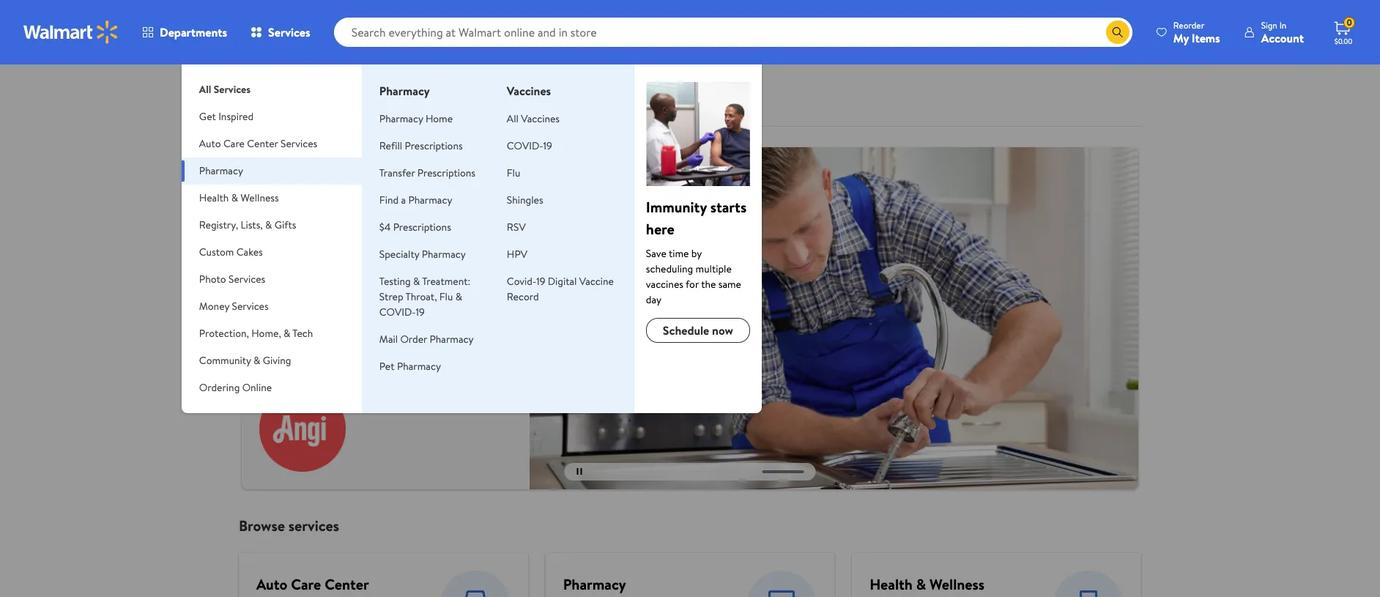 Task type: locate. For each thing, give the bounding box(es) containing it.
1 horizontal spatial health & wellness
[[870, 574, 985, 594]]

0 horizontal spatial time
[[286, 193, 309, 209]]

day
[[646, 292, 661, 307]]

prescriptions
[[405, 138, 463, 153], [417, 166, 475, 180], [393, 220, 451, 234]]

19
[[543, 138, 552, 153], [536, 274, 545, 289], [416, 305, 425, 319]]

1 horizontal spatial health
[[870, 574, 913, 594]]

care down services on the bottom
[[291, 574, 321, 594]]

time inside leave the tasks to us save time & let our trusted pros nail the job for you.
[[286, 193, 309, 209]]

1 horizontal spatial save
[[646, 246, 666, 261]]

pharmacy image
[[646, 82, 750, 186]]

0 vertical spatial the
[[307, 163, 333, 188]]

1 vertical spatial all
[[507, 111, 519, 126]]

1 horizontal spatial flu
[[507, 166, 520, 180]]

0 horizontal spatial flu
[[439, 289, 453, 304]]

covid- down strep
[[379, 305, 416, 319]]

1 vertical spatial vaccines
[[521, 111, 560, 126]]

departments
[[160, 24, 227, 40]]

all
[[199, 82, 211, 97], [507, 111, 519, 126]]

browse
[[239, 516, 285, 535]]

rsv
[[507, 220, 526, 234]]

flu down treatment:
[[439, 289, 453, 304]]

for right job
[[480, 193, 495, 209]]

get inspired button
[[182, 103, 362, 130]]

covid-19 digital vaccine record
[[507, 274, 614, 304]]

19 down 'all vaccines'
[[543, 138, 552, 153]]

testing & treatment: strep throat, flu & covid-19 link
[[379, 274, 470, 319]]

the down multiple
[[701, 277, 716, 292]]

health
[[199, 190, 229, 205], [870, 574, 913, 594]]

prescriptions up specialty pharmacy link
[[393, 220, 451, 234]]

health & wellness for health & wellness dropdown button
[[199, 190, 279, 205]]

1 horizontal spatial for
[[686, 277, 699, 292]]

1 vertical spatial flu
[[439, 289, 453, 304]]

leave the tasks to us. save time and let our trust pros nail the job for you. learn more. image
[[260, 386, 345, 472]]

for down multiple
[[686, 277, 699, 292]]

0 horizontal spatial for
[[480, 193, 495, 209]]

the left job
[[442, 193, 459, 209]]

1 vertical spatial save
[[646, 246, 666, 261]]

0 vertical spatial prescriptions
[[405, 138, 463, 153]]

0 horizontal spatial center
[[247, 136, 278, 151]]

care
[[223, 136, 245, 151], [291, 574, 321, 594]]

prescriptions down "home"
[[405, 138, 463, 153]]

reorder my items
[[1173, 19, 1220, 46]]

health & wellness link
[[870, 574, 985, 594]]

time up gifts
[[286, 193, 309, 209]]

services inside money services dropdown button
[[232, 299, 269, 314]]

0 horizontal spatial save
[[260, 193, 283, 209]]

covid-19 digital vaccine record link
[[507, 274, 614, 304]]

1 vertical spatial wellness
[[930, 574, 985, 594]]

auto down browse
[[256, 574, 287, 594]]

the inside immunity starts here save time by scheduling multiple vaccines for the same day
[[701, 277, 716, 292]]

vaccines up covid-19 link
[[521, 111, 560, 126]]

save up registry, lists, & gifts dropdown button
[[260, 193, 283, 209]]

pharmacy inside dropdown button
[[199, 163, 243, 178]]

health & wellness inside dropdown button
[[199, 190, 279, 205]]

multiple
[[696, 262, 732, 276]]

0 horizontal spatial wellness
[[241, 190, 279, 205]]

wellness
[[241, 190, 279, 205], [930, 574, 985, 594]]

1 horizontal spatial auto
[[256, 574, 287, 594]]

my
[[1173, 30, 1189, 46]]

1 horizontal spatial time
[[669, 246, 689, 261]]

immunity
[[646, 197, 707, 217]]

sign in account
[[1261, 19, 1304, 46]]

1 vertical spatial health
[[870, 574, 913, 594]]

& inside "community & giving" dropdown button
[[254, 353, 260, 368]]

1 horizontal spatial all
[[507, 111, 519, 126]]

time left the by
[[669, 246, 689, 261]]

prescriptions up the nail
[[417, 166, 475, 180]]

1 vertical spatial health & wellness
[[870, 574, 985, 594]]

center
[[247, 136, 278, 151], [325, 574, 369, 594]]

save
[[260, 193, 283, 209], [646, 246, 666, 261]]

1 vertical spatial covid-
[[379, 305, 416, 319]]

pharmacy home
[[379, 111, 453, 126]]

2 vertical spatial the
[[701, 277, 716, 292]]

0 vertical spatial for
[[480, 193, 495, 209]]

0 vertical spatial flu
[[507, 166, 520, 180]]

treatment:
[[422, 274, 470, 289]]

record
[[507, 289, 539, 304]]

0 horizontal spatial care
[[223, 136, 245, 151]]

1 vertical spatial 19
[[536, 274, 545, 289]]

auto for auto care center
[[256, 574, 287, 594]]

center down get inspired dropdown button
[[247, 136, 278, 151]]

the up let
[[307, 163, 333, 188]]

custom
[[199, 245, 234, 259]]

0 vertical spatial time
[[286, 193, 309, 209]]

19 inside covid-19 digital vaccine record
[[536, 274, 545, 289]]

Search search field
[[334, 18, 1132, 47]]

1 vertical spatial auto
[[256, 574, 287, 594]]

care for auto care center
[[291, 574, 321, 594]]

ordering online button
[[182, 374, 362, 401]]

pause image
[[577, 468, 582, 475]]

let
[[322, 193, 335, 209]]

covid-19
[[507, 138, 552, 153]]

pet pharmacy link
[[379, 359, 441, 374]]

pharmacy link
[[563, 574, 626, 594]]

0 horizontal spatial all
[[199, 82, 211, 97]]

2 vertical spatial prescriptions
[[393, 220, 451, 234]]

money services
[[199, 299, 269, 314]]

scheduling
[[646, 262, 693, 276]]

0 horizontal spatial health
[[199, 190, 229, 205]]

2 vertical spatial 19
[[416, 305, 425, 319]]

0 vertical spatial health
[[199, 190, 229, 205]]

0 vertical spatial all
[[199, 82, 211, 97]]

0 horizontal spatial health & wellness
[[199, 190, 279, 205]]

0 vertical spatial care
[[223, 136, 245, 151]]

vaccines up all vaccines link
[[507, 83, 551, 99]]

health inside dropdown button
[[199, 190, 229, 205]]

0 vertical spatial vaccines
[[507, 83, 551, 99]]

a
[[401, 193, 406, 207]]

in
[[1280, 19, 1287, 31]]

health for health & wellness dropdown button
[[199, 190, 229, 205]]

1 horizontal spatial covid-
[[507, 138, 543, 153]]

1 vertical spatial care
[[291, 574, 321, 594]]

care down inspired
[[223, 136, 245, 151]]

wellness inside health & wellness dropdown button
[[241, 190, 279, 205]]

get
[[199, 109, 216, 124]]

wellness for health & wellness link
[[930, 574, 985, 594]]

for inside leave the tasks to us save time & let our trusted pros nail the job for you.
[[480, 193, 495, 209]]

search icon image
[[1112, 26, 1124, 38]]

1 horizontal spatial care
[[291, 574, 321, 594]]

19 inside testing & treatment: strep throat, flu & covid-19
[[416, 305, 425, 319]]

0 vertical spatial covid-
[[507, 138, 543, 153]]

1 vertical spatial center
[[325, 574, 369, 594]]

protection, home, & tech
[[199, 326, 313, 341]]

shingles
[[507, 193, 543, 207]]

19 down the throat,
[[416, 305, 425, 319]]

0 vertical spatial save
[[260, 193, 283, 209]]

get inspired
[[199, 109, 254, 124]]

all up get
[[199, 82, 211, 97]]

save inside leave the tasks to us save time & let our trusted pros nail the job for you.
[[260, 193, 283, 209]]

1 vertical spatial the
[[442, 193, 459, 209]]

2 horizontal spatial the
[[701, 277, 716, 292]]

Walmart Site-Wide search field
[[334, 18, 1132, 47]]

rsv link
[[507, 220, 526, 234]]

refill prescriptions
[[379, 138, 463, 153]]

19 left digital
[[536, 274, 545, 289]]

testing & treatment: strep throat, flu & covid-19
[[379, 274, 470, 319]]

center down services on the bottom
[[325, 574, 369, 594]]

reorder
[[1173, 19, 1205, 31]]

0 horizontal spatial covid-
[[379, 305, 416, 319]]

& inside leave the tasks to us save time & let our trusted pros nail the job for you.
[[311, 193, 319, 209]]

services inside services dropdown button
[[268, 24, 310, 40]]

services inside photo services dropdown button
[[229, 272, 265, 286]]

home,
[[251, 326, 281, 341]]

wellness for health & wellness dropdown button
[[241, 190, 279, 205]]

inspired
[[218, 109, 254, 124]]

flu up shingles 'link' in the left of the page
[[507, 166, 520, 180]]

auto care center services
[[199, 136, 317, 151]]

mail
[[379, 332, 398, 346]]

leave the tasks to us save time & let our trusted pros nail the job for you.
[[260, 163, 495, 225]]

care for auto care center services
[[223, 136, 245, 151]]

center inside dropdown button
[[247, 136, 278, 151]]

health & wellness button
[[182, 185, 362, 212]]

1 vertical spatial prescriptions
[[417, 166, 475, 180]]

community & giving button
[[182, 347, 362, 374]]

$4 prescriptions link
[[379, 220, 451, 234]]

0 vertical spatial 19
[[543, 138, 552, 153]]

0 vertical spatial wellness
[[241, 190, 279, 205]]

1 horizontal spatial wellness
[[930, 574, 985, 594]]

now
[[712, 322, 733, 338]]

1 horizontal spatial center
[[325, 574, 369, 594]]

prescriptions for transfer prescriptions
[[417, 166, 475, 180]]

transfer prescriptions
[[379, 166, 475, 180]]

all up covid-19 link
[[507, 111, 519, 126]]

community & giving
[[199, 353, 291, 368]]

covid-
[[507, 274, 536, 289]]

auto down get
[[199, 136, 221, 151]]

registry, lists, & gifts button
[[182, 212, 362, 239]]

0 vertical spatial auto
[[199, 136, 221, 151]]

pharmacy
[[379, 83, 430, 99], [379, 111, 423, 126], [199, 163, 243, 178], [408, 193, 452, 207], [422, 247, 466, 262], [430, 332, 474, 346], [397, 359, 441, 374], [563, 574, 626, 594]]

specialty
[[379, 247, 419, 262]]

care inside dropdown button
[[223, 136, 245, 151]]

1 vertical spatial for
[[686, 277, 699, 292]]

account
[[1261, 30, 1304, 46]]

nail
[[422, 193, 440, 209]]

time
[[286, 193, 309, 209], [669, 246, 689, 261]]

0 vertical spatial center
[[247, 136, 278, 151]]

auto inside auto care center services dropdown button
[[199, 136, 221, 151]]

0 vertical spatial health & wellness
[[199, 190, 279, 205]]

1 vertical spatial time
[[669, 246, 689, 261]]

0 horizontal spatial the
[[307, 163, 333, 188]]

covid- down 'all vaccines'
[[507, 138, 543, 153]]

save up scheduling
[[646, 246, 666, 261]]

save inside immunity starts here save time by scheduling multiple vaccines for the same day
[[646, 246, 666, 261]]

0 horizontal spatial auto
[[199, 136, 221, 151]]



Task type: vqa. For each thing, say whether or not it's contained in the screenshot.
first OPTIONS from the right
no



Task type: describe. For each thing, give the bounding box(es) containing it.
pharmacy home link
[[379, 111, 453, 126]]

us
[[401, 163, 417, 188]]

services
[[288, 516, 339, 535]]

sign
[[1261, 19, 1277, 31]]

find
[[379, 193, 399, 207]]

throat,
[[405, 289, 437, 304]]

walmart image
[[23, 21, 119, 44]]

tasks
[[337, 163, 376, 188]]

find a pharmacy
[[379, 193, 452, 207]]

all vaccines link
[[507, 111, 560, 126]]

photo services button
[[182, 266, 362, 293]]

1 horizontal spatial the
[[442, 193, 459, 209]]

find a pharmacy link
[[379, 193, 452, 207]]

prescriptions for refill prescriptions
[[405, 138, 463, 153]]

& inside health & wellness dropdown button
[[231, 190, 238, 205]]

gifts
[[275, 218, 296, 232]]

$0.00
[[1335, 36, 1352, 46]]

registry, lists, & gifts
[[199, 218, 296, 232]]

all services link
[[182, 64, 362, 103]]

services inside all services link
[[214, 82, 251, 97]]

immunity starts here save time by scheduling multiple vaccines for the same day
[[646, 197, 747, 307]]

transfer prescriptions link
[[379, 166, 475, 180]]

all vaccines
[[507, 111, 560, 126]]

pet pharmacy
[[379, 359, 441, 374]]

schedule now link
[[646, 318, 750, 343]]

testing
[[379, 274, 411, 289]]

our
[[338, 193, 355, 209]]

mail order pharmacy link
[[379, 332, 474, 346]]

all services
[[199, 82, 251, 97]]

auto care center services button
[[182, 130, 362, 157]]

time inside immunity starts here save time by scheduling multiple vaccines for the same day
[[669, 246, 689, 261]]

custom cakes button
[[182, 239, 362, 266]]

to
[[380, 163, 396, 188]]

order
[[400, 332, 427, 346]]

flu inside testing & treatment: strep throat, flu & covid-19
[[439, 289, 453, 304]]

auto for auto care center services
[[199, 136, 221, 151]]

here
[[646, 219, 675, 239]]

19 for covid-
[[536, 274, 545, 289]]

registry,
[[199, 218, 238, 232]]

health for health & wellness link
[[870, 574, 913, 594]]

& inside registry, lists, & gifts dropdown button
[[265, 218, 272, 232]]

money
[[199, 299, 229, 314]]

browse services
[[239, 516, 339, 535]]

same
[[718, 277, 741, 292]]

covid-19 link
[[507, 138, 552, 153]]

0 $0.00
[[1335, 16, 1352, 46]]

departments button
[[130, 15, 239, 50]]

services inside auto care center services dropdown button
[[281, 136, 317, 151]]

vaccines
[[646, 277, 683, 292]]

& inside protection, home, & tech dropdown button
[[284, 326, 290, 341]]

protection, home, & tech button
[[182, 320, 362, 347]]

you.
[[260, 209, 280, 225]]

transfer
[[379, 166, 415, 180]]

money services button
[[182, 293, 362, 320]]

online
[[242, 380, 272, 395]]

vaccine
[[579, 274, 614, 289]]

auto care center
[[256, 574, 369, 594]]

home
[[426, 111, 453, 126]]

custom cakes
[[199, 245, 263, 259]]

prescriptions for $4 prescriptions
[[393, 220, 451, 234]]

lists,
[[241, 218, 263, 232]]

digital
[[548, 274, 577, 289]]

pet
[[379, 359, 395, 374]]

photo
[[199, 272, 226, 286]]

center for auto care center
[[325, 574, 369, 594]]

by
[[691, 246, 702, 261]]

mail order pharmacy
[[379, 332, 474, 346]]

photo services
[[199, 272, 265, 286]]

0
[[1347, 16, 1352, 29]]

19 for covid-
[[543, 138, 552, 153]]

schedule
[[663, 322, 709, 338]]

schedule now
[[663, 322, 733, 338]]

ordering online
[[199, 380, 272, 395]]

for inside immunity starts here save time by scheduling multiple vaccines for the same day
[[686, 277, 699, 292]]

carousel controls navigation
[[564, 463, 816, 480]]

all for all services
[[199, 82, 211, 97]]

pharmacy button
[[182, 157, 362, 185]]

refill prescriptions link
[[379, 138, 463, 153]]

tech
[[293, 326, 313, 341]]

specialty pharmacy link
[[379, 247, 466, 262]]

shingles link
[[507, 193, 543, 207]]

items
[[1192, 30, 1220, 46]]

auto care center link
[[256, 574, 369, 594]]

services button
[[239, 15, 322, 50]]

health & wellness for health & wellness link
[[870, 574, 985, 594]]

covid- inside testing & treatment: strep throat, flu & covid-19
[[379, 305, 416, 319]]

all for all vaccines
[[507, 111, 519, 126]]

job
[[462, 193, 478, 209]]

protection,
[[199, 326, 249, 341]]

community
[[199, 353, 251, 368]]

center for auto care center services
[[247, 136, 278, 151]]



